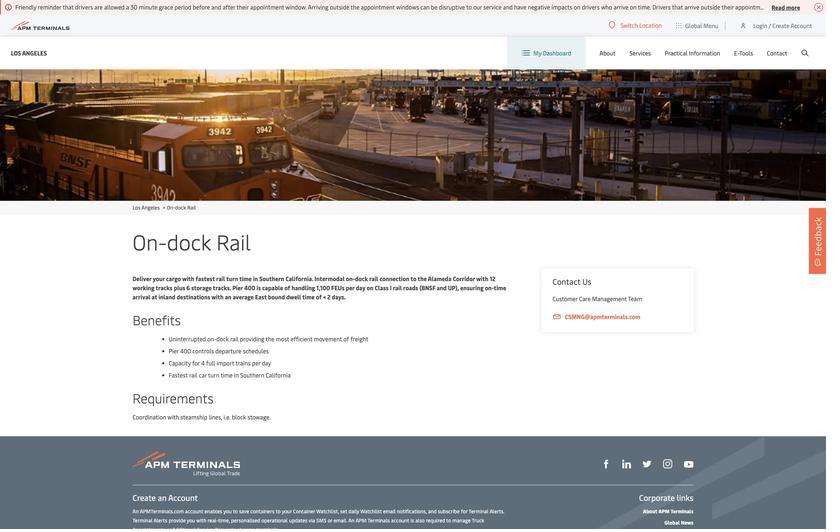 Task type: locate. For each thing, give the bounding box(es) containing it.
contact up customer
[[553, 276, 581, 287]]

twitter image
[[643, 460, 652, 469]]

most
[[276, 335, 289, 343]]

1 horizontal spatial that
[[672, 3, 683, 11]]

1 outside from the left
[[330, 3, 350, 11]]

terminal
[[469, 508, 489, 515], [133, 517, 153, 524]]

on-
[[167, 204, 175, 211], [133, 227, 167, 256]]

is inside deliver your cargo with fastest rail turn time in southern california. intermodal on-dock rail connection to the alameda corridor with 12 working tracks plus 6 storage tracks. pier 400 is capable of handling 1,100 feus per day on class i rail roads (bnsf and up), ensuring on-time arrival at inland destinations with an average east bound dwell time of < 2 days.
[[257, 284, 261, 292]]

practical information
[[665, 49, 721, 57]]

friendly
[[15, 3, 36, 11]]

0 horizontal spatial drivers
[[75, 3, 93, 11]]

drivers left are
[[75, 3, 93, 11]]

0 vertical spatial rail
[[187, 204, 196, 211]]

you tube link
[[684, 459, 694, 469]]

and inside deliver your cargo with fastest rail turn time in southern california. intermodal on-dock rail connection to the alameda corridor with 12 working tracks plus 6 storage tracks. pier 400 is capable of handling 1,100 feus per day on class i rail roads (bnsf and up), ensuring on-time arrival at inland destinations with an average east bound dwell time of < 2 days.
[[437, 284, 447, 292]]

be right the will
[[803, 3, 809, 11]]

apm down corporate links
[[659, 508, 670, 515]]

1 horizontal spatial the
[[351, 3, 360, 11]]

0 horizontal spatial in
[[234, 371, 239, 379]]

at down personalised
[[237, 527, 242, 529]]

0 vertical spatial angeles
[[22, 49, 47, 57]]

0 horizontal spatial apm
[[356, 517, 367, 524]]

on inside deliver your cargo with fastest rail turn time in southern california. intermodal on-dock rail connection to the alameda corridor with 12 working tracks plus 6 storage tracks. pier 400 is capable of handling 1,100 feus per day on class i rail roads (bnsf and up), ensuring on-time arrival at inland destinations with an average east bound dwell time of < 2 days.
[[367, 284, 374, 292]]

turn
[[226, 275, 238, 283], [208, 371, 219, 379]]

1 horizontal spatial arrive
[[685, 3, 700, 11]]

time up average
[[239, 275, 252, 283]]

about left "services" popup button
[[600, 49, 616, 57]]

1 horizontal spatial los angeles link
[[133, 204, 160, 211]]

customer care management team
[[553, 295, 642, 303]]

1 vertical spatial account
[[391, 517, 409, 524]]

drivers left the who
[[582, 3, 600, 11]]

linkedin image
[[623, 460, 631, 469]]

that right drivers
[[672, 3, 683, 11]]

in inside deliver your cargo with fastest rail turn time in southern california. intermodal on-dock rail connection to the alameda corridor with 12 working tracks plus 6 storage tracks. pier 400 is capable of handling 1,100 feus per day on class i rail roads (bnsf and up), ensuring on-time arrival at inland destinations with an average east bound dwell time of < 2 days.
[[253, 275, 258, 283]]

in down trains
[[234, 371, 239, 379]]

providing
[[240, 335, 264, 343]]

team
[[628, 295, 642, 303]]

and up required
[[428, 508, 437, 515]]

2 their from the left
[[722, 3, 734, 11]]

1 vertical spatial terminals
[[368, 517, 390, 524]]

login / create account
[[754, 21, 813, 29]]

1 that from the left
[[63, 3, 74, 11]]

pier up average
[[233, 284, 243, 292]]

or
[[328, 517, 333, 524], [167, 527, 171, 529]]

0 vertical spatial day
[[356, 284, 366, 292]]

with
[[182, 275, 194, 283], [477, 275, 489, 283], [212, 293, 224, 301], [168, 413, 179, 421], [196, 517, 206, 524]]

1 vertical spatial you
[[187, 517, 195, 524]]

time
[[239, 275, 252, 283], [494, 284, 506, 292], [302, 293, 315, 301], [221, 371, 233, 379]]

be
[[431, 3, 438, 11], [803, 3, 809, 11]]

email.
[[334, 517, 347, 524]]

time down import
[[221, 371, 233, 379]]

plus
[[174, 284, 185, 292]]

with down requirements in the left of the page
[[168, 413, 179, 421]]

400 inside deliver your cargo with fastest rail turn time in southern california. intermodal on-dock rail connection to the alameda corridor with 12 working tracks plus 6 storage tracks. pier 400 is capable of handling 1,100 feus per day on class i rail roads (bnsf and up), ensuring on-time arrival at inland destinations with an average east bound dwell time of < 2 days.
[[244, 284, 255, 292]]

full
[[206, 359, 215, 367]]

create right /
[[773, 21, 790, 29]]

0 vertical spatial southern
[[259, 275, 284, 283]]

1 vertical spatial day
[[262, 359, 271, 367]]

1 horizontal spatial an
[[225, 293, 232, 301]]

is inside an apmterminals.com account enables you to save containers to your container watchlist, set daily watchlist email notifications, and subscribe for terminal alerts. terminal alerts provide you with real-time, personalised operational updates via sms or email. an apm terminals account is also required to manage truck appointments or additional service requests at some terminals.
[[411, 517, 414, 524]]

dock inside deliver your cargo with fastest rail turn time in southern california. intermodal on-dock rail connection to the alameda corridor with 12 working tracks plus 6 storage tracks. pier 400 is capable of handling 1,100 feus per day on class i rail roads (bnsf and up), ensuring on-time arrival at inland destinations with an average east bound dwell time of < 2 days.
[[355, 275, 368, 283]]

location
[[640, 21, 662, 29]]

read more button
[[772, 3, 801, 12]]

rail right i
[[393, 284, 402, 292]]

on right impacts
[[574, 3, 581, 11]]

turn up tracks.
[[226, 275, 238, 283]]

to inside deliver your cargo with fastest rail turn time in southern california. intermodal on-dock rail connection to the alameda corridor with 12 working tracks plus 6 storage tracks. pier 400 is capable of handling 1,100 feus per day on class i rail roads (bnsf and up), ensuring on-time arrival at inland destinations with an average east bound dwell time of < 2 days.
[[411, 275, 417, 283]]

day left class
[[356, 284, 366, 292]]

0 horizontal spatial day
[[262, 359, 271, 367]]

0 horizontal spatial that
[[63, 3, 74, 11]]

turn right car
[[208, 371, 219, 379]]

1 vertical spatial los angeles link
[[133, 204, 160, 211]]

1 vertical spatial an
[[349, 517, 355, 524]]

or down 'alerts'
[[167, 527, 171, 529]]

import
[[217, 359, 234, 367]]

save
[[239, 508, 249, 515]]

of left <
[[316, 293, 322, 301]]

1 vertical spatial an
[[158, 493, 167, 503]]

1 vertical spatial in
[[234, 371, 239, 379]]

southern up capable
[[259, 275, 284, 283]]

arrive up global menu 'button'
[[685, 3, 700, 11]]

2 horizontal spatial on
[[630, 3, 637, 11]]

1 their from the left
[[237, 3, 249, 11]]

steamship
[[180, 413, 207, 421]]

with left 12 at right bottom
[[477, 275, 489, 283]]

more
[[787, 3, 801, 11]]

1 vertical spatial account
[[168, 493, 198, 503]]

2 be from the left
[[803, 3, 809, 11]]

the inside deliver your cargo with fastest rail turn time in southern california. intermodal on-dock rail connection to the alameda corridor with 12 working tracks plus 6 storage tracks. pier 400 is capable of handling 1,100 feus per day on class i rail roads (bnsf and up), ensuring on-time arrival at inland destinations with an average east bound dwell time of < 2 days.
[[418, 275, 427, 283]]

your up updates
[[282, 508, 292, 515]]

additional
[[172, 527, 196, 529]]

an inside deliver your cargo with fastest rail turn time in southern california. intermodal on-dock rail connection to the alameda corridor with 12 working tracks plus 6 storage tracks. pier 400 is capable of handling 1,100 feus per day on class i rail roads (bnsf and up), ensuring on-time arrival at inland destinations with an average east bound dwell time of < 2 days.
[[225, 293, 232, 301]]

1 vertical spatial or
[[167, 527, 171, 529]]

1 horizontal spatial 400
[[244, 284, 255, 292]]

1 vertical spatial of
[[316, 293, 322, 301]]

1 horizontal spatial in
[[253, 275, 258, 283]]

0 vertical spatial or
[[328, 517, 333, 524]]

your up tracks
[[153, 275, 165, 283]]

deliver your cargo with fastest rail turn time in southern california. intermodal on-dock rail connection to the alameda corridor with 12 working tracks plus 6 storage tracks. pier 400 is capable of handling 1,100 feus per day on class i rail roads (bnsf and up), ensuring on-time arrival at inland destinations with an average east bound dwell time of < 2 days.
[[133, 275, 506, 301]]

1 horizontal spatial global
[[686, 21, 702, 29]]

1 horizontal spatial is
[[411, 517, 414, 524]]

to up roads
[[411, 275, 417, 283]]

manage
[[453, 517, 471, 524]]

angeles for los angeles
[[22, 49, 47, 57]]

2 horizontal spatial the
[[418, 275, 427, 283]]

0 vertical spatial at
[[152, 293, 157, 301]]

for up 'manage'
[[461, 508, 468, 515]]

day down 'schedules'
[[262, 359, 271, 367]]

watchlist,
[[316, 508, 339, 515]]

e-tools button
[[735, 37, 753, 69]]

subscribe
[[438, 508, 460, 515]]

and left have
[[503, 3, 513, 11]]

1 vertical spatial global
[[665, 520, 680, 527]]

and down alameda
[[437, 284, 447, 292]]

on
[[574, 3, 581, 11], [630, 3, 637, 11], [367, 284, 374, 292]]

outside up menu
[[701, 3, 721, 11]]

is
[[257, 284, 261, 292], [411, 517, 414, 524]]

rail up tracks.
[[216, 275, 225, 283]]

0 vertical spatial 400
[[244, 284, 255, 292]]

can
[[421, 3, 430, 11]]

2 arrive from the left
[[685, 3, 700, 11]]

per down 'schedules'
[[252, 359, 261, 367]]

to
[[466, 3, 472, 11], [411, 275, 417, 283], [233, 508, 238, 515], [276, 508, 281, 515], [446, 517, 451, 524]]

connection
[[380, 275, 410, 283]]

information
[[689, 49, 721, 57]]

apm down daily
[[356, 517, 367, 524]]

0 vertical spatial apm
[[659, 508, 670, 515]]

1 vertical spatial terminal
[[133, 517, 153, 524]]

0 vertical spatial los
[[11, 49, 21, 57]]

1 horizontal spatial be
[[803, 3, 809, 11]]

0 horizontal spatial outside
[[330, 3, 350, 11]]

about
[[600, 49, 616, 57], [643, 508, 658, 515]]

0 horizontal spatial of
[[285, 284, 290, 292]]

0 horizontal spatial at
[[152, 293, 157, 301]]

also
[[416, 517, 425, 524]]

be right can
[[431, 3, 438, 11]]

0 vertical spatial create
[[773, 21, 790, 29]]

services button
[[630, 37, 651, 69]]

you up time,
[[223, 508, 232, 515]]

global for global menu
[[686, 21, 702, 29]]

0 horizontal spatial for
[[192, 359, 200, 367]]

at left "inland"
[[152, 293, 157, 301]]

of up dwell at the left bottom
[[285, 284, 290, 292]]

0 horizontal spatial appointment
[[250, 3, 284, 11]]

destinations
[[177, 293, 210, 301]]

account down the will
[[791, 21, 813, 29]]

an up appointments on the left bottom of page
[[133, 508, 139, 515]]

their up global menu 'button'
[[722, 3, 734, 11]]

in up the east
[[253, 275, 258, 283]]

0 horizontal spatial on
[[367, 284, 374, 292]]

fastest rail car turn time in southern california
[[169, 371, 291, 379]]

with down tracks.
[[212, 293, 224, 301]]

0 horizontal spatial global
[[665, 520, 680, 527]]

time down handling on the bottom of page
[[302, 293, 315, 301]]

0 horizontal spatial the
[[266, 335, 275, 343]]

1 vertical spatial is
[[411, 517, 414, 524]]

2 vertical spatial of
[[344, 335, 349, 343]]

provide
[[169, 517, 186, 524]]

create up apmterminals.com
[[133, 493, 156, 503]]

and inside an apmterminals.com account enables you to save containers to your container watchlist, set daily watchlist email notifications, and subscribe for terminal alerts. terminal alerts provide you with real-time, personalised operational updates via sms or email. an apm terminals account is also required to manage truck appointments or additional service requests at some terminals.
[[428, 508, 437, 515]]

1 vertical spatial at
[[237, 527, 242, 529]]

lines,
[[209, 413, 222, 421]]

is left "also"
[[411, 517, 414, 524]]

3 appointment from the left
[[736, 3, 769, 11]]

los for los angeles > on-dock rail
[[133, 204, 141, 211]]

1 horizontal spatial of
[[316, 293, 322, 301]]

appointment left the windows on the top
[[361, 3, 395, 11]]

contact down login / create account link on the top right of the page
[[767, 49, 788, 57]]

1 vertical spatial the
[[418, 275, 427, 283]]

services
[[630, 49, 651, 57]]

arrive right the who
[[614, 3, 629, 11]]

0 horizontal spatial los
[[11, 49, 21, 57]]

0 horizontal spatial on-
[[207, 335, 216, 343]]

you up additional
[[187, 517, 195, 524]]

0 horizontal spatial their
[[237, 3, 249, 11]]

global left menu
[[686, 21, 702, 29]]

with up "service"
[[196, 517, 206, 524]]

day
[[356, 284, 366, 292], [262, 359, 271, 367]]

your inside an apmterminals.com account enables you to save containers to your container watchlist, set daily watchlist email notifications, and subscribe for terminal alerts. terminal alerts provide you with real-time, personalised operational updates via sms or email. an apm terminals account is also required to manage truck appointments or additional service requests at some terminals.
[[282, 508, 292, 515]]

of left freight
[[344, 335, 349, 343]]

0 vertical spatial global
[[686, 21, 702, 29]]

about down corporate
[[643, 508, 658, 515]]

los for los angeles
[[11, 49, 21, 57]]

0 horizontal spatial create
[[133, 493, 156, 503]]

fastest
[[169, 371, 188, 379]]

1 vertical spatial per
[[252, 359, 261, 367]]

0 vertical spatial contact
[[767, 49, 788, 57]]

their right after
[[237, 3, 249, 11]]

an down tracks.
[[225, 293, 232, 301]]

at inside deliver your cargo with fastest rail turn time in southern california. intermodal on-dock rail connection to the alameda corridor with 12 working tracks plus 6 storage tracks. pier 400 is capable of handling 1,100 feus per day on class i rail roads (bnsf and up), ensuring on-time arrival at inland destinations with an average east bound dwell time of < 2 days.
[[152, 293, 157, 301]]

1 vertical spatial los
[[133, 204, 141, 211]]

you
[[223, 508, 232, 515], [187, 517, 195, 524]]

2 drivers from the left
[[582, 3, 600, 11]]

account up additional
[[185, 508, 203, 515]]

contact for contact
[[767, 49, 788, 57]]

0 horizontal spatial you
[[187, 517, 195, 524]]

0 horizontal spatial be
[[431, 3, 438, 11]]

global inside 'button'
[[686, 21, 702, 29]]

1 horizontal spatial rail
[[217, 227, 251, 256]]

1 vertical spatial for
[[461, 508, 468, 515]]

account up provide
[[168, 493, 198, 503]]

2 vertical spatial on-
[[207, 335, 216, 343]]

tracks.
[[213, 284, 231, 292]]

per right feus at the left of the page
[[346, 284, 355, 292]]

terminal up appointments on the left bottom of page
[[133, 517, 153, 524]]

alameda
[[428, 275, 452, 283]]

0 vertical spatial on-
[[346, 275, 355, 283]]

terminals inside an apmterminals.com account enables you to save containers to your container watchlist, set daily watchlist email notifications, and subscribe for terminal alerts. terminal alerts provide you with real-time, personalised operational updates via sms or email. an apm terminals account is also required to manage truck appointments or additional service requests at some terminals.
[[368, 517, 390, 524]]

terminal up 'truck'
[[469, 508, 489, 515]]

0 vertical spatial for
[[192, 359, 200, 367]]

0 vertical spatial an
[[225, 293, 232, 301]]

appointment
[[250, 3, 284, 11], [361, 3, 395, 11], [736, 3, 769, 11]]

global down about apm terminals
[[665, 520, 680, 527]]

terminals down 'watchlist'
[[368, 517, 390, 524]]

appointment up login on the right top of page
[[736, 3, 769, 11]]

for left 4
[[192, 359, 200, 367]]

1 horizontal spatial you
[[223, 508, 232, 515]]

0 horizontal spatial an
[[133, 508, 139, 515]]

login
[[754, 21, 768, 29]]

1 arrive from the left
[[614, 3, 629, 11]]

1 vertical spatial southern
[[240, 371, 264, 379]]

apm inside an apmterminals.com account enables you to save containers to your container watchlist, set daily watchlist email notifications, and subscribe for terminal alerts. terminal alerts provide you with real-time, personalised operational updates via sms or email. an apm terminals account is also required to manage truck appointments or additional service requests at some terminals.
[[356, 517, 367, 524]]

day inside deliver your cargo with fastest rail turn time in southern california. intermodal on-dock rail connection to the alameda corridor with 12 working tracks plus 6 storage tracks. pier 400 is capable of handling 1,100 feus per day on class i rail roads (bnsf and up), ensuring on-time arrival at inland destinations with an average east bound dwell time of < 2 days.
[[356, 284, 366, 292]]

contact
[[767, 49, 788, 57], [553, 276, 581, 287]]

freight
[[351, 335, 369, 343]]

set
[[340, 508, 347, 515]]

2 horizontal spatial of
[[344, 335, 349, 343]]

rail
[[216, 275, 225, 283], [369, 275, 378, 283], [393, 284, 402, 292], [230, 335, 239, 343], [189, 371, 198, 379]]

terminals up global news
[[671, 508, 694, 515]]

angeles for los angeles > on-dock rail
[[142, 204, 160, 211]]

0 horizontal spatial contact
[[553, 276, 581, 287]]

operational
[[262, 517, 288, 524]]

is up the east
[[257, 284, 261, 292]]

1 horizontal spatial outside
[[701, 3, 721, 11]]

tools
[[740, 49, 753, 57]]

account down "email"
[[391, 517, 409, 524]]

an up apmterminals.com
[[158, 493, 167, 503]]

time,
[[218, 517, 230, 524]]

southern down trains
[[240, 371, 264, 379]]

pier
[[233, 284, 243, 292], [169, 347, 179, 355]]

1 vertical spatial contact
[[553, 276, 581, 287]]

with inside an apmterminals.com account enables you to save containers to your container watchlist, set daily watchlist email notifications, and subscribe for terminal alerts. terminal alerts provide you with real-time, personalised operational updates via sms or email. an apm terminals account is also required to manage truck appointments or additional service requests at some terminals.
[[196, 517, 206, 524]]

400 up average
[[244, 284, 255, 292]]

400 down uninterrupted on the left of page
[[180, 347, 191, 355]]

on left time.
[[630, 3, 637, 11]]

appointment left "window."
[[250, 3, 284, 11]]

account
[[185, 508, 203, 515], [391, 517, 409, 524]]

that
[[63, 3, 74, 11], [672, 3, 683, 11]]

working
[[133, 284, 154, 292]]

1 horizontal spatial create
[[773, 21, 790, 29]]

outside right arriving on the left top of page
[[330, 3, 350, 11]]

0 horizontal spatial los angeles link
[[11, 48, 47, 58]]

an down daily
[[349, 517, 355, 524]]

1 horizontal spatial contact
[[767, 49, 788, 57]]

1 horizontal spatial drivers
[[582, 3, 600, 11]]

1 horizontal spatial your
[[282, 508, 292, 515]]

pier up capacity
[[169, 347, 179, 355]]

1 horizontal spatial for
[[461, 508, 468, 515]]

or right sms
[[328, 517, 333, 524]]

0 vertical spatial the
[[351, 3, 360, 11]]

stowage.
[[248, 413, 271, 421]]

that right reminder
[[63, 3, 74, 11]]

0 vertical spatial turn
[[226, 275, 238, 283]]

6
[[187, 284, 190, 292]]

on left class
[[367, 284, 374, 292]]

feus
[[331, 284, 345, 292]]

0 horizontal spatial arrive
[[614, 3, 629, 11]]

1 vertical spatial angeles
[[142, 204, 160, 211]]

window
[[771, 3, 791, 11]]



Task type: vqa. For each thing, say whether or not it's contained in the screenshot.
handling
yes



Task type: describe. For each thing, give the bounding box(es) containing it.
ensuring
[[461, 284, 484, 292]]

container
[[293, 508, 315, 515]]

fill 44 link
[[643, 459, 652, 469]]

read
[[772, 3, 785, 11]]

1 horizontal spatial an
[[349, 517, 355, 524]]

read more
[[772, 3, 801, 11]]

minute
[[139, 3, 158, 11]]

0 horizontal spatial or
[[167, 527, 171, 529]]

southern inside deliver your cargo with fastest rail turn time in southern california. intermodal on-dock rail connection to the alameda corridor with 12 working tracks plus 6 storage tracks. pier 400 is capable of handling 1,100 feus per day on class i rail roads (bnsf and up), ensuring on-time arrival at inland destinations with an average east bound dwell time of < 2 days.
[[259, 275, 284, 283]]

at inside an apmterminals.com account enables you to save containers to your container watchlist, set daily watchlist email notifications, and subscribe for terminal alerts. terminal alerts provide you with real-time, personalised operational updates via sms or email. an apm terminals account is also required to manage truck appointments or additional service requests at some terminals.
[[237, 527, 242, 529]]

rail left car
[[189, 371, 198, 379]]

1 vertical spatial turn
[[208, 371, 219, 379]]

east
[[255, 293, 267, 301]]

1 vertical spatial pier
[[169, 347, 179, 355]]

1 horizontal spatial on-
[[346, 275, 355, 283]]

trains
[[236, 359, 251, 367]]

0 horizontal spatial per
[[252, 359, 261, 367]]

service
[[484, 3, 502, 11]]

notifications,
[[397, 508, 427, 515]]

turn inside deliver your cargo with fastest rail turn time in southern california. intermodal on-dock rail connection to the alameda corridor with 12 working tracks plus 6 storage tracks. pier 400 is capable of handling 1,100 feus per day on class i rail roads (bnsf and up), ensuring on-time arrival at inland destinations with an average east bound dwell time of < 2 days.
[[226, 275, 238, 283]]

required
[[426, 517, 445, 524]]

1,100
[[317, 284, 330, 292]]

for inside an apmterminals.com account enables you to save containers to your container watchlist, set daily watchlist email notifications, and subscribe for terminal alerts. terminal alerts provide you with real-time, personalised operational updates via sms or email. an apm terminals account is also required to manage truck appointments or additional service requests at some terminals.
[[461, 508, 468, 515]]

contact for contact us
[[553, 276, 581, 287]]

will
[[792, 3, 802, 11]]

0 horizontal spatial terminal
[[133, 517, 153, 524]]

management
[[592, 295, 627, 303]]

benefits
[[133, 311, 181, 329]]

inland
[[159, 293, 175, 301]]

1 horizontal spatial account
[[791, 21, 813, 29]]

time down 12 at right bottom
[[494, 284, 506, 292]]

1 horizontal spatial apm
[[659, 508, 670, 515]]

0 vertical spatial los angeles link
[[11, 48, 47, 58]]

uninterrupted
[[169, 335, 206, 343]]

roads
[[403, 284, 418, 292]]

apmterminals.com
[[140, 508, 184, 515]]

feedback button
[[809, 208, 826, 274]]

csmng@apmterminals.com link
[[553, 312, 683, 322]]

enables
[[205, 508, 222, 515]]

about for about apm terminals
[[643, 508, 658, 515]]

about apm terminals
[[643, 508, 694, 515]]

capacity for 4 full import trains per day
[[169, 359, 271, 367]]

email
[[383, 508, 396, 515]]

schedules
[[243, 347, 269, 355]]

arrival
[[133, 293, 150, 301]]

1 vertical spatial on-
[[133, 227, 167, 256]]

have
[[514, 3, 527, 11]]

global news
[[665, 520, 694, 527]]

facebook image
[[602, 460, 611, 469]]

4
[[201, 359, 205, 367]]

impacts
[[552, 3, 573, 11]]

bound
[[268, 293, 285, 301]]

terminals.
[[257, 527, 280, 529]]

0 vertical spatial an
[[133, 508, 139, 515]]

via
[[309, 517, 315, 524]]

e-tools
[[735, 49, 753, 57]]

global for global news
[[665, 520, 680, 527]]

to down subscribe
[[446, 517, 451, 524]]

1 horizontal spatial on
[[574, 3, 581, 11]]

0 horizontal spatial rail
[[187, 204, 196, 211]]

personalised
[[231, 517, 260, 524]]

daily
[[349, 508, 359, 515]]

1 vertical spatial create
[[133, 493, 156, 503]]

about for about
[[600, 49, 616, 57]]

movement
[[314, 335, 342, 343]]

news
[[681, 520, 694, 527]]

period
[[175, 3, 191, 11]]

about button
[[600, 37, 616, 69]]

per inside deliver your cargo with fastest rail turn time in southern california. intermodal on-dock rail connection to the alameda corridor with 12 working tracks plus 6 storage tracks. pier 400 is capable of handling 1,100 feus per day on class i rail roads (bnsf and up), ensuring on-time arrival at inland destinations with an average east bound dwell time of < 2 days.
[[346, 284, 355, 292]]

departure
[[215, 347, 242, 355]]

block
[[232, 413, 246, 421]]

about apm terminals link
[[643, 508, 694, 515]]

youtube image
[[684, 461, 694, 468]]

practical information button
[[665, 37, 721, 69]]

2 appointment from the left
[[361, 3, 395, 11]]

service
[[197, 527, 214, 529]]

with up 6
[[182, 275, 194, 283]]

to up 'operational'
[[276, 508, 281, 515]]

2 that from the left
[[672, 3, 683, 11]]

reminder
[[38, 3, 61, 11]]

to left our
[[466, 3, 472, 11]]

us
[[583, 276, 592, 287]]

linkedin__x28_alt_x29__3_ link
[[623, 459, 631, 469]]

1 horizontal spatial terminals
[[671, 508, 694, 515]]

your inside deliver your cargo with fastest rail turn time in southern california. intermodal on-dock rail connection to the alameda corridor with 12 working tracks plus 6 storage tracks. pier 400 is capable of handling 1,100 feus per day on class i rail roads (bnsf and up), ensuring on-time arrival at inland destinations with an average east bound dwell time of < 2 days.
[[153, 275, 165, 283]]

requests
[[215, 527, 236, 529]]

alerts
[[154, 517, 167, 524]]

1 vertical spatial on-
[[485, 284, 494, 292]]

order services image
[[0, 69, 826, 201]]

menu
[[704, 21, 719, 29]]

0 horizontal spatial 400
[[180, 347, 191, 355]]

on-dock rail
[[133, 227, 251, 256]]

1 be from the left
[[431, 3, 438, 11]]

close alert image
[[815, 3, 824, 12]]

e-
[[735, 49, 740, 57]]

0 vertical spatial on-
[[167, 204, 175, 211]]

alerts.
[[490, 508, 505, 515]]

watchlist
[[361, 508, 382, 515]]

capacity
[[169, 359, 191, 367]]

who
[[601, 3, 612, 11]]

1 appointment from the left
[[250, 3, 284, 11]]

create inside login / create account link
[[773, 21, 790, 29]]

csmng@apmterminals.com
[[565, 313, 641, 321]]

california
[[266, 371, 291, 379]]

instagram image
[[664, 460, 673, 469]]

0 vertical spatial account
[[185, 508, 203, 515]]

0 horizontal spatial account
[[168, 493, 198, 503]]

and left after
[[211, 3, 221, 11]]

arriving
[[308, 3, 329, 11]]

to left save
[[233, 508, 238, 515]]

global menu
[[686, 21, 719, 29]]

rail up departure
[[230, 335, 239, 343]]

corporate
[[639, 493, 675, 503]]

storage
[[191, 284, 212, 292]]

apmt footer logo image
[[133, 451, 240, 477]]

california. intermodal
[[286, 275, 345, 283]]

pier inside deliver your cargo with fastest rail turn time in southern california. intermodal on-dock rail connection to the alameda corridor with 12 working tracks plus 6 storage tracks. pier 400 is capable of handling 1,100 feus per day on class i rail roads (bnsf and up), ensuring on-time arrival at inland destinations with an average east bound dwell time of < 2 days.
[[233, 284, 243, 292]]

practical
[[665, 49, 688, 57]]

rail up class
[[369, 275, 378, 283]]

2 vertical spatial the
[[266, 335, 275, 343]]

a
[[126, 3, 129, 11]]

i.e.
[[224, 413, 231, 421]]

pier 400 controls departure schedules
[[169, 347, 269, 355]]

30
[[131, 3, 138, 11]]

1 drivers from the left
[[75, 3, 93, 11]]

drivers
[[653, 3, 671, 11]]

0 vertical spatial terminal
[[469, 508, 489, 515]]

our
[[474, 3, 482, 11]]

2 outside from the left
[[701, 3, 721, 11]]

allowed
[[104, 3, 125, 11]]

links
[[677, 493, 694, 503]]

coordination
[[133, 413, 166, 421]]

los angeles > on-dock rail
[[133, 204, 196, 211]]

deliver
[[133, 275, 152, 283]]

coordination with steamship lines, i.e. block stowage.
[[133, 413, 271, 421]]

global menu button
[[670, 14, 726, 36]]

up),
[[448, 284, 459, 292]]

1 vertical spatial rail
[[217, 227, 251, 256]]

sms
[[316, 517, 327, 524]]

1 horizontal spatial account
[[391, 517, 409, 524]]



